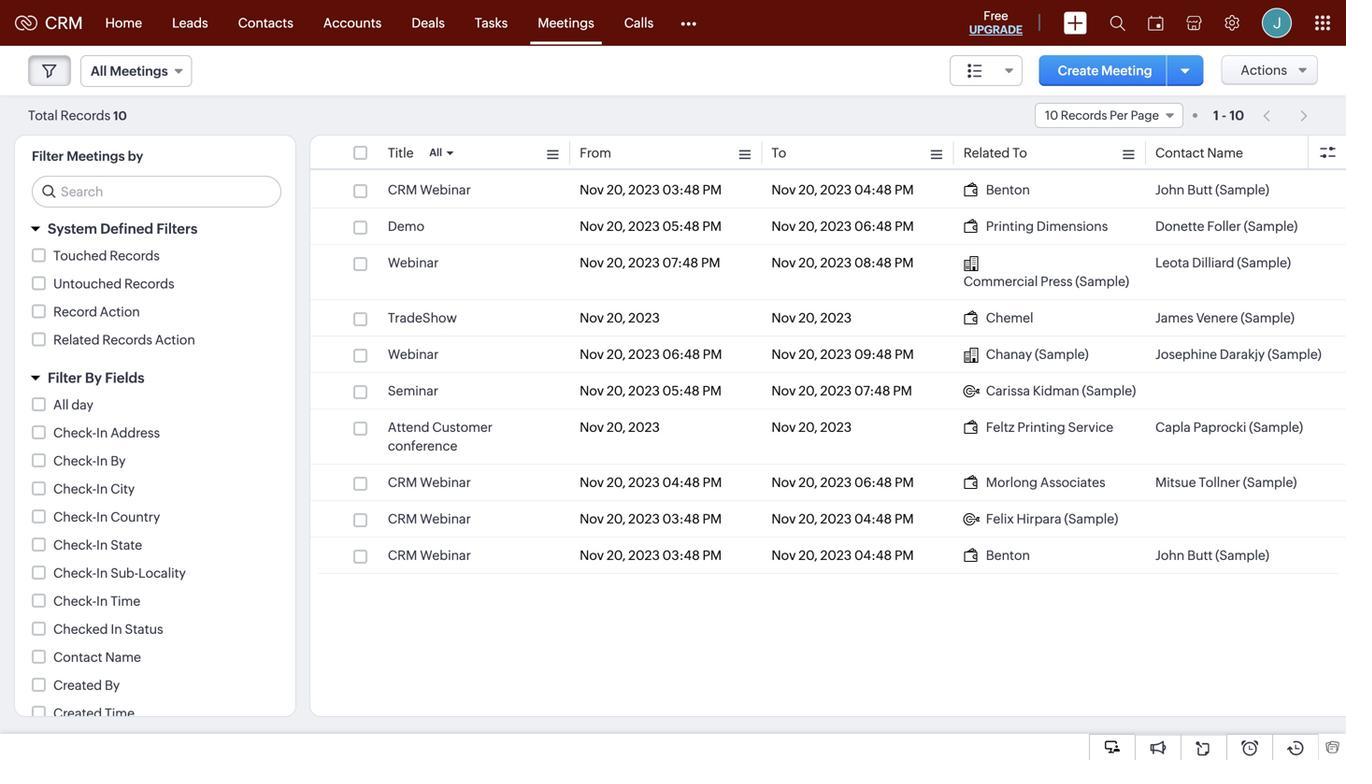 Task type: vqa. For each thing, say whether or not it's contained in the screenshot.


Task type: describe. For each thing, give the bounding box(es) containing it.
dilliard
[[1192, 255, 1234, 270]]

carissa kidman (sample)
[[986, 383, 1136, 398]]

by
[[128, 149, 143, 164]]

carissa kidman (sample) link
[[964, 381, 1136, 400]]

paprocki
[[1193, 420, 1247, 435]]

venere
[[1196, 310, 1238, 325]]

1
[[1213, 108, 1219, 123]]

capla
[[1156, 420, 1191, 435]]

attend customer conference link
[[388, 418, 561, 455]]

james venere (sample) link
[[1156, 309, 1295, 327]]

crm webinar link for second benton link from the bottom of the row group containing crm webinar
[[388, 180, 471, 199]]

(sample) up service
[[1082, 383, 1136, 398]]

crm webinar for the morlong associates link
[[388, 475, 471, 490]]

10 records per page
[[1045, 108, 1159, 122]]

commercial press (sample)
[[964, 274, 1129, 289]]

0 vertical spatial action
[[100, 304, 140, 319]]

touched records
[[53, 248, 160, 263]]

calls link
[[609, 0, 669, 45]]

chanay (sample)
[[986, 347, 1089, 362]]

demo
[[388, 219, 425, 234]]

05:48 for nov 20, 2023 07:48 pm
[[663, 383, 700, 398]]

dimensions
[[1037, 219, 1108, 234]]

crm webinar link for 1st benton link from the bottom of the row group containing crm webinar
[[388, 546, 471, 565]]

created by
[[53, 678, 120, 693]]

butt for second benton link from the bottom of the row group containing crm webinar john butt (sample) link
[[1187, 182, 1213, 197]]

john for john butt (sample) link associated with 1st benton link from the bottom of the row group containing crm webinar
[[1156, 548, 1185, 563]]

hirpara
[[1017, 511, 1062, 526]]

tradeshow
[[388, 310, 457, 325]]

records for untouched
[[124, 276, 174, 291]]

check- for check-in time
[[53, 594, 96, 609]]

2 to from the left
[[1013, 145, 1027, 160]]

system
[[48, 221, 97, 237]]

record
[[53, 304, 97, 319]]

1 horizontal spatial name
[[1207, 145, 1243, 160]]

untouched
[[53, 276, 122, 291]]

nov 20, 2023 09:48 pm
[[772, 347, 914, 362]]

checked in status
[[53, 622, 163, 637]]

check-in state
[[53, 538, 142, 553]]

felix hirpara (sample)
[[986, 511, 1118, 526]]

morlong associates
[[986, 475, 1106, 490]]

webinar link for nov 20, 2023 07:48 pm
[[388, 253, 439, 272]]

donette
[[1156, 219, 1205, 234]]

contacts link
[[223, 0, 308, 45]]

accounts
[[323, 15, 382, 30]]

locality
[[138, 566, 186, 581]]

1 john butt (sample) from the top
[[1156, 182, 1269, 197]]

check-in by
[[53, 453, 126, 468]]

tasks link
[[460, 0, 523, 45]]

calendar image
[[1148, 15, 1164, 30]]

chemel
[[986, 310, 1034, 325]]

1 vertical spatial action
[[155, 332, 195, 347]]

create meeting button
[[1039, 55, 1171, 86]]

butt for john butt (sample) link associated with 1st benton link from the bottom of the row group containing crm webinar
[[1187, 548, 1213, 563]]

0 horizontal spatial contact name
[[53, 650, 141, 665]]

meetings for filter meetings by
[[67, 149, 125, 164]]

title
[[388, 145, 414, 160]]

darakjy
[[1220, 347, 1265, 362]]

check-in sub-locality
[[53, 566, 186, 581]]

seminar
[[388, 383, 438, 398]]

0 vertical spatial printing
[[986, 219, 1034, 234]]

1 vertical spatial nov 20, 2023 06:48 pm
[[580, 347, 722, 362]]

chemel link
[[964, 309, 1034, 327]]

from
[[580, 145, 611, 160]]

morlong associates link
[[964, 473, 1106, 492]]

2 benton link from the top
[[964, 546, 1030, 565]]

crm webinar link for the morlong associates link
[[388, 473, 471, 492]]

0 horizontal spatial contact
[[53, 650, 102, 665]]

check-in address
[[53, 425, 160, 440]]

kidman
[[1033, 383, 1079, 398]]

0 vertical spatial contact
[[1156, 145, 1205, 160]]

(sample) up carissa kidman (sample)
[[1035, 347, 1089, 362]]

attend
[[388, 420, 430, 435]]

in for address
[[96, 425, 108, 440]]

touched
[[53, 248, 107, 263]]

james venere (sample)
[[1156, 310, 1295, 325]]

04:48 for second benton link from the bottom of the row group containing crm webinar
[[854, 182, 892, 197]]

mitsue tollner (sample)
[[1156, 475, 1297, 490]]

leota dilliard (sample)
[[1156, 255, 1291, 270]]

meetings link
[[523, 0, 609, 45]]

check- for check-in address
[[53, 425, 96, 440]]

seminar link
[[388, 381, 438, 400]]

search image
[[1110, 15, 1126, 31]]

all day
[[53, 397, 93, 412]]

profile image
[[1262, 8, 1292, 38]]

(sample) up darakjy
[[1241, 310, 1295, 325]]

nov 20, 2023 05:48 pm for nov 20, 2023 06:48 pm
[[580, 219, 722, 234]]

create meeting
[[1058, 63, 1152, 78]]

in for country
[[96, 510, 108, 524]]

2 john butt (sample) from the top
[[1156, 548, 1269, 563]]

(sample) up donette foller (sample)
[[1215, 182, 1269, 197]]

chanay
[[986, 347, 1032, 362]]

tasks
[[475, 15, 508, 30]]

press
[[1041, 274, 1073, 289]]

size image
[[967, 63, 982, 79]]

(sample) right tollner
[[1243, 475, 1297, 490]]

carissa
[[986, 383, 1030, 398]]

josephine darakjy (sample)
[[1156, 347, 1322, 362]]

feltz
[[986, 420, 1015, 435]]

crm webinar for 1st benton link from the bottom of the row group containing crm webinar
[[388, 548, 471, 563]]

1 benton from the top
[[986, 182, 1030, 197]]

contacts
[[238, 15, 293, 30]]

morlong
[[986, 475, 1038, 490]]

per
[[1110, 108, 1128, 122]]

meetings for all meetings
[[110, 64, 168, 79]]

05:48 for nov 20, 2023 06:48 pm
[[663, 219, 700, 234]]

nov 20, 2023 05:48 pm for nov 20, 2023 07:48 pm
[[580, 383, 722, 398]]

in for city
[[96, 481, 108, 496]]

filter by fields button
[[15, 361, 295, 395]]

nov 20, 2023 04:48 pm for 1st benton link from the bottom of the row group containing crm webinar
[[772, 548, 914, 563]]

nov 20, 2023 06:48 pm for nov 20, 2023 04:48 pm
[[772, 475, 914, 490]]

related for related to
[[964, 145, 1010, 160]]

john butt (sample) link for 1st benton link from the bottom of the row group containing crm webinar
[[1156, 546, 1269, 565]]

3 nov 20, 2023 03:48 pm from the top
[[580, 548, 722, 563]]

all for all meetings
[[91, 64, 107, 79]]

records for touched
[[110, 248, 160, 263]]

in for state
[[96, 538, 108, 553]]

felix hirpara (sample) link
[[964, 510, 1118, 528]]

created for created time
[[53, 706, 102, 721]]

james
[[1156, 310, 1194, 325]]

0 horizontal spatial nov 20, 2023 07:48 pm
[[580, 255, 720, 270]]

tollner
[[1199, 475, 1240, 490]]

donette foller (sample) link
[[1156, 217, 1298, 236]]

printing dimensions link
[[964, 217, 1108, 236]]

1 vertical spatial 06:48
[[663, 347, 700, 362]]

total
[[28, 108, 58, 123]]

related records action
[[53, 332, 195, 347]]

state
[[111, 538, 142, 553]]

crm webinar link for felix hirpara (sample) link
[[388, 510, 471, 528]]

check-in country
[[53, 510, 160, 524]]

printing dimensions
[[986, 219, 1108, 234]]

0 horizontal spatial 07:48
[[663, 255, 698, 270]]

row group containing crm webinar
[[310, 172, 1346, 574]]

deals link
[[397, 0, 460, 45]]

Search text field
[[33, 177, 280, 207]]



Task type: locate. For each thing, give the bounding box(es) containing it.
3 crm webinar from the top
[[388, 511, 471, 526]]

4 crm webinar from the top
[[388, 548, 471, 563]]

3 03:48 from the top
[[663, 548, 700, 563]]

0 vertical spatial nov 20, 2023 05:48 pm
[[580, 219, 722, 234]]

0 vertical spatial 03:48
[[663, 182, 700, 197]]

upgrade
[[969, 23, 1023, 36]]

capla paprocki (sample) link
[[1156, 418, 1303, 437]]

1 vertical spatial john
[[1156, 548, 1185, 563]]

0 vertical spatial contact name
[[1156, 145, 1243, 160]]

by for filter
[[85, 370, 102, 386]]

attend customer conference
[[388, 420, 493, 453]]

commercial
[[964, 274, 1038, 289]]

2 nov 20, 2023 05:48 pm from the top
[[580, 383, 722, 398]]

search element
[[1098, 0, 1137, 46]]

in up check-in by
[[96, 425, 108, 440]]

2 vertical spatial 06:48
[[854, 475, 892, 490]]

06:48 for nov 20, 2023 04:48 pm
[[854, 475, 892, 490]]

john butt (sample) link down tollner
[[1156, 546, 1269, 565]]

1 check- from the top
[[53, 425, 96, 440]]

benton link down the felix
[[964, 546, 1030, 565]]

action up related records action
[[100, 304, 140, 319]]

meetings left calls link
[[538, 15, 594, 30]]

time down created by
[[105, 706, 135, 721]]

0 vertical spatial john
[[1156, 182, 1185, 197]]

0 vertical spatial benton link
[[964, 180, 1030, 199]]

benton link down related to
[[964, 180, 1030, 199]]

1 nov 20, 2023 05:48 pm from the top
[[580, 219, 722, 234]]

check- up 'check-in time' on the bottom of page
[[53, 566, 96, 581]]

nov 20, 2023 04:48 pm for second benton link from the bottom of the row group containing crm webinar
[[772, 182, 914, 197]]

john butt (sample) link up foller
[[1156, 180, 1269, 199]]

contact name down 1
[[1156, 145, 1243, 160]]

tradeshow link
[[388, 309, 457, 327]]

customer
[[432, 420, 493, 435]]

contact down page
[[1156, 145, 1205, 160]]

meetings inside field
[[110, 64, 168, 79]]

related for related records action
[[53, 332, 100, 347]]

08:48
[[854, 255, 892, 270]]

butt up donette
[[1187, 182, 1213, 197]]

0 vertical spatial webinar link
[[388, 253, 439, 272]]

1 horizontal spatial contact name
[[1156, 145, 1243, 160]]

action up filter by fields dropdown button
[[155, 332, 195, 347]]

crm webinar link
[[388, 180, 471, 199], [388, 473, 471, 492], [388, 510, 471, 528], [388, 546, 471, 565]]

name down checked in status on the bottom of page
[[105, 650, 141, 665]]

2 check- from the top
[[53, 453, 96, 468]]

2 horizontal spatial 10
[[1230, 108, 1244, 123]]

0 vertical spatial nov 20, 2023 07:48 pm
[[580, 255, 720, 270]]

related to
[[964, 145, 1027, 160]]

related down size icon
[[964, 145, 1010, 160]]

(sample) right the dilliard
[[1237, 255, 1291, 270]]

filter meetings by
[[32, 149, 143, 164]]

check- for check-in sub-locality
[[53, 566, 96, 581]]

1 vertical spatial 03:48
[[663, 511, 700, 526]]

check- down check-in country at the left bottom of the page
[[53, 538, 96, 553]]

profile element
[[1251, 0, 1303, 45]]

04:48
[[854, 182, 892, 197], [663, 475, 700, 490], [854, 511, 892, 526], [854, 548, 892, 563]]

system defined filters
[[48, 221, 198, 237]]

check- for check-in state
[[53, 538, 96, 553]]

webinar link down demo
[[388, 253, 439, 272]]

7 check- from the top
[[53, 594, 96, 609]]

page
[[1131, 108, 1159, 122]]

2023
[[628, 182, 660, 197], [820, 182, 852, 197], [628, 219, 660, 234], [820, 219, 852, 234], [628, 255, 660, 270], [820, 255, 852, 270], [628, 310, 660, 325], [820, 310, 852, 325], [628, 347, 660, 362], [820, 347, 852, 362], [628, 383, 660, 398], [820, 383, 852, 398], [628, 420, 660, 435], [820, 420, 852, 435], [628, 475, 660, 490], [820, 475, 852, 490], [628, 511, 660, 526], [820, 511, 852, 526], [628, 548, 660, 563], [820, 548, 852, 563]]

2 horizontal spatial all
[[429, 147, 442, 158]]

(sample) right foller
[[1244, 219, 1298, 234]]

0 vertical spatial butt
[[1187, 182, 1213, 197]]

city
[[111, 481, 135, 496]]

0 horizontal spatial name
[[105, 650, 141, 665]]

0 horizontal spatial all
[[53, 397, 69, 412]]

0 vertical spatial 06:48
[[854, 219, 892, 234]]

(sample) right paprocki
[[1249, 420, 1303, 435]]

10 down create
[[1045, 108, 1058, 122]]

1 webinar link from the top
[[388, 253, 439, 272]]

all left day
[[53, 397, 69, 412]]

1 to from the left
[[772, 145, 786, 160]]

-
[[1222, 108, 1227, 123]]

navigation
[[1254, 102, 1318, 129]]

0 vertical spatial meetings
[[538, 15, 594, 30]]

records
[[60, 108, 111, 123], [1061, 108, 1107, 122], [110, 248, 160, 263], [124, 276, 174, 291], [102, 332, 152, 347]]

in for by
[[96, 453, 108, 468]]

created down created by
[[53, 706, 102, 721]]

filters
[[156, 221, 198, 237]]

09:48
[[854, 347, 892, 362]]

(sample)
[[1215, 182, 1269, 197], [1244, 219, 1298, 234], [1237, 255, 1291, 270], [1075, 274, 1129, 289], [1241, 310, 1295, 325], [1035, 347, 1089, 362], [1268, 347, 1322, 362], [1082, 383, 1136, 398], [1249, 420, 1303, 435], [1243, 475, 1297, 490], [1064, 511, 1118, 526], [1215, 548, 1269, 563]]

1 horizontal spatial 10
[[1045, 108, 1058, 122]]

contact name up created by
[[53, 650, 141, 665]]

records up filter meetings by
[[60, 108, 111, 123]]

(sample) down mitsue tollner (sample) link
[[1215, 548, 1269, 563]]

0 vertical spatial name
[[1207, 145, 1243, 160]]

demo link
[[388, 217, 425, 236]]

2 crm webinar from the top
[[388, 475, 471, 490]]

by up day
[[85, 370, 102, 386]]

1 vertical spatial john butt (sample) link
[[1156, 546, 1269, 565]]

benton
[[986, 182, 1030, 197], [986, 548, 1030, 563]]

2 john from the top
[[1156, 548, 1185, 563]]

2 vertical spatial nov 20, 2023 03:48 pm
[[580, 548, 722, 563]]

0 vertical spatial nov 20, 2023 06:48 pm
[[772, 219, 914, 234]]

1 horizontal spatial related
[[964, 145, 1010, 160]]

2 05:48 from the top
[[663, 383, 700, 398]]

action
[[100, 304, 140, 319], [155, 332, 195, 347]]

10 inside field
[[1045, 108, 1058, 122]]

05:48
[[663, 219, 700, 234], [663, 383, 700, 398]]

records for 10
[[1061, 108, 1107, 122]]

06:48 for nov 20, 2023 05:48 pm
[[854, 219, 892, 234]]

check- up check-in city
[[53, 453, 96, 468]]

josephine
[[1156, 347, 1217, 362]]

1 nov 20, 2023 03:48 pm from the top
[[580, 182, 722, 197]]

1 horizontal spatial to
[[1013, 145, 1027, 160]]

1 vertical spatial webinar link
[[388, 345, 439, 364]]

records left per at the right of page
[[1061, 108, 1107, 122]]

1 vertical spatial contact
[[53, 650, 102, 665]]

1 05:48 from the top
[[663, 219, 700, 234]]

all inside field
[[91, 64, 107, 79]]

1 john from the top
[[1156, 182, 1185, 197]]

deals
[[412, 15, 445, 30]]

create menu element
[[1053, 0, 1098, 45]]

2 webinar link from the top
[[388, 345, 439, 364]]

in for sub-
[[96, 566, 108, 581]]

untouched records
[[53, 276, 174, 291]]

1 vertical spatial time
[[105, 706, 135, 721]]

1 vertical spatial nov 20, 2023 07:48 pm
[[772, 383, 912, 398]]

records for total
[[60, 108, 111, 123]]

None field
[[950, 55, 1023, 86]]

all up total records 10
[[91, 64, 107, 79]]

04:48 for 1st benton link from the bottom of the row group containing crm webinar
[[854, 548, 892, 563]]

1 horizontal spatial 07:48
[[854, 383, 890, 398]]

created up created time
[[53, 678, 102, 693]]

feltz printing service link
[[964, 418, 1114, 437]]

10 for total records 10
[[113, 109, 127, 123]]

0 vertical spatial 05:48
[[663, 219, 700, 234]]

john butt (sample) link
[[1156, 180, 1269, 199], [1156, 546, 1269, 565]]

2 vertical spatial by
[[105, 678, 120, 693]]

row group
[[310, 172, 1346, 574]]

2 butt from the top
[[1187, 548, 1213, 563]]

1 vertical spatial benton
[[986, 548, 1030, 563]]

3 crm webinar link from the top
[[388, 510, 471, 528]]

0 vertical spatial related
[[964, 145, 1010, 160]]

pm
[[703, 182, 722, 197], [895, 182, 914, 197], [702, 219, 722, 234], [895, 219, 914, 234], [701, 255, 720, 270], [895, 255, 914, 270], [703, 347, 722, 362], [895, 347, 914, 362], [702, 383, 722, 398], [893, 383, 912, 398], [703, 475, 722, 490], [895, 475, 914, 490], [703, 511, 722, 526], [895, 511, 914, 526], [703, 548, 722, 563], [895, 548, 914, 563]]

1 created from the top
[[53, 678, 102, 693]]

felix
[[986, 511, 1014, 526]]

1 03:48 from the top
[[663, 182, 700, 197]]

nov 20, 2023 06:48 pm for nov 20, 2023 05:48 pm
[[772, 219, 914, 234]]

nov 20, 2023
[[580, 310, 660, 325], [772, 310, 852, 325], [580, 420, 660, 435], [772, 420, 852, 435]]

crm link
[[15, 13, 83, 32]]

system defined filters button
[[15, 212, 295, 245]]

1 vertical spatial created
[[53, 706, 102, 721]]

1 vertical spatial filter
[[48, 370, 82, 386]]

0 horizontal spatial to
[[772, 145, 786, 160]]

records down touched records
[[124, 276, 174, 291]]

webinar link for nov 20, 2023 06:48 pm
[[388, 345, 439, 364]]

1 vertical spatial printing
[[1017, 420, 1065, 435]]

contact name
[[1156, 145, 1243, 160], [53, 650, 141, 665]]

in for time
[[96, 594, 108, 609]]

04:48 for felix hirpara (sample) link
[[854, 511, 892, 526]]

address
[[111, 425, 160, 440]]

benton down related to
[[986, 182, 1030, 197]]

(sample) right press
[[1075, 274, 1129, 289]]

filter by fields
[[48, 370, 145, 386]]

4 crm webinar link from the top
[[388, 546, 471, 565]]

john butt (sample)
[[1156, 182, 1269, 197], [1156, 548, 1269, 563]]

records down the defined
[[110, 248, 160, 263]]

1 vertical spatial 05:48
[[663, 383, 700, 398]]

20,
[[607, 182, 626, 197], [799, 182, 818, 197], [607, 219, 626, 234], [799, 219, 818, 234], [607, 255, 626, 270], [799, 255, 818, 270], [607, 310, 626, 325], [799, 310, 818, 325], [607, 347, 626, 362], [799, 347, 818, 362], [607, 383, 626, 398], [799, 383, 818, 398], [607, 420, 626, 435], [799, 420, 818, 435], [607, 475, 626, 490], [799, 475, 818, 490], [607, 511, 626, 526], [799, 511, 818, 526], [607, 548, 626, 563], [799, 548, 818, 563]]

calls
[[624, 15, 654, 30]]

nov 20, 2023 04:48 pm for felix hirpara (sample) link
[[772, 511, 914, 526]]

1 vertical spatial meetings
[[110, 64, 168, 79]]

filter down total
[[32, 149, 64, 164]]

2 john butt (sample) link from the top
[[1156, 546, 1269, 565]]

created for created by
[[53, 678, 102, 693]]

1 vertical spatial related
[[53, 332, 100, 347]]

feltz printing service
[[986, 420, 1114, 435]]

0 vertical spatial john butt (sample) link
[[1156, 180, 1269, 199]]

2 vertical spatial meetings
[[67, 149, 125, 164]]

contact down checked on the bottom of page
[[53, 650, 102, 665]]

3 check- from the top
[[53, 481, 96, 496]]

by up city
[[111, 453, 126, 468]]

records for related
[[102, 332, 152, 347]]

All Meetings field
[[80, 55, 192, 87]]

checked
[[53, 622, 108, 637]]

0 vertical spatial benton
[[986, 182, 1030, 197]]

1 vertical spatial by
[[111, 453, 126, 468]]

in left sub-
[[96, 566, 108, 581]]

0 vertical spatial nov 20, 2023 03:48 pm
[[580, 182, 722, 197]]

filter for filter meetings by
[[32, 149, 64, 164]]

butt down tollner
[[1187, 548, 1213, 563]]

all right title
[[429, 147, 442, 158]]

total records 10
[[28, 108, 127, 123]]

1 horizontal spatial nov 20, 2023 07:48 pm
[[772, 383, 912, 398]]

benton down the felix
[[986, 548, 1030, 563]]

(sample) down associates
[[1064, 511, 1118, 526]]

1 vertical spatial butt
[[1187, 548, 1213, 563]]

john butt (sample) link for second benton link from the bottom of the row group containing crm webinar
[[1156, 180, 1269, 199]]

by for created
[[105, 678, 120, 693]]

filter inside dropdown button
[[48, 370, 82, 386]]

2 vertical spatial nov 20, 2023 06:48 pm
[[772, 475, 914, 490]]

commercial press (sample) link
[[964, 253, 1137, 291]]

0 vertical spatial time
[[111, 594, 140, 609]]

free upgrade
[[969, 9, 1023, 36]]

all for all
[[429, 147, 442, 158]]

webinar link up seminar link
[[388, 345, 439, 364]]

printing up commercial on the right top of the page
[[986, 219, 1034, 234]]

(sample) inside "link"
[[1244, 219, 1298, 234]]

2 benton from the top
[[986, 548, 1030, 563]]

1 vertical spatial nov 20, 2023 05:48 pm
[[580, 383, 722, 398]]

name
[[1207, 145, 1243, 160], [105, 650, 141, 665]]

1 benton link from the top
[[964, 180, 1030, 199]]

Other Modules field
[[669, 8, 709, 38]]

0 vertical spatial filter
[[32, 149, 64, 164]]

1 vertical spatial 07:48
[[854, 383, 890, 398]]

in down the check-in address
[[96, 453, 108, 468]]

10 Records Per Page field
[[1035, 103, 1184, 128]]

records inside field
[[1061, 108, 1107, 122]]

0 vertical spatial john butt (sample)
[[1156, 182, 1269, 197]]

name down '-'
[[1207, 145, 1243, 160]]

1 horizontal spatial action
[[155, 332, 195, 347]]

check- up checked on the bottom of page
[[53, 594, 96, 609]]

printing down carissa kidman (sample) link
[[1017, 420, 1065, 435]]

john down mitsue
[[1156, 548, 1185, 563]]

check- for check-in country
[[53, 510, 96, 524]]

leota dilliard (sample) link
[[1156, 253, 1291, 272]]

john butt (sample) up foller
[[1156, 182, 1269, 197]]

john for second benton link from the bottom of the row group containing crm webinar john butt (sample) link
[[1156, 182, 1185, 197]]

in left status
[[111, 622, 122, 637]]

logo image
[[15, 15, 37, 30]]

related
[[964, 145, 1010, 160], [53, 332, 100, 347]]

check- down check-in by
[[53, 481, 96, 496]]

in up checked in status on the bottom of page
[[96, 594, 108, 609]]

check- down check-in city
[[53, 510, 96, 524]]

2 crm webinar link from the top
[[388, 473, 471, 492]]

nov 20, 2023 07:48 pm
[[580, 255, 720, 270], [772, 383, 912, 398]]

06:48
[[854, 219, 892, 234], [663, 347, 700, 362], [854, 475, 892, 490]]

crm webinar for second benton link from the bottom of the row group containing crm webinar
[[388, 182, 471, 197]]

chanay (sample) link
[[964, 345, 1089, 364]]

in for status
[[111, 622, 122, 637]]

filter for filter by fields
[[48, 370, 82, 386]]

meetings left by
[[67, 149, 125, 164]]

associates
[[1040, 475, 1106, 490]]

day
[[71, 397, 93, 412]]

leads link
[[157, 0, 223, 45]]

check- down all day on the bottom left of the page
[[53, 425, 96, 440]]

5 check- from the top
[[53, 538, 96, 553]]

nov
[[580, 182, 604, 197], [772, 182, 796, 197], [580, 219, 604, 234], [772, 219, 796, 234], [580, 255, 604, 270], [772, 255, 796, 270], [580, 310, 604, 325], [772, 310, 796, 325], [580, 347, 604, 362], [772, 347, 796, 362], [580, 383, 604, 398], [772, 383, 796, 398], [580, 420, 604, 435], [772, 420, 796, 435], [580, 475, 604, 490], [772, 475, 796, 490], [580, 511, 604, 526], [772, 511, 796, 526], [580, 548, 604, 563], [772, 548, 796, 563]]

josephine darakjy (sample) link
[[1156, 345, 1322, 364]]

in up the 'check-in state' on the bottom of the page
[[96, 510, 108, 524]]

2 vertical spatial 03:48
[[663, 548, 700, 563]]

by up created time
[[105, 678, 120, 693]]

donette foller (sample)
[[1156, 219, 1298, 234]]

2 created from the top
[[53, 706, 102, 721]]

1 vertical spatial nov 20, 2023 03:48 pm
[[580, 511, 722, 526]]

1 john butt (sample) link from the top
[[1156, 180, 1269, 199]]

create
[[1058, 63, 1099, 78]]

create menu image
[[1064, 12, 1087, 34]]

nov 20, 2023 04:48 pm
[[772, 182, 914, 197], [580, 475, 722, 490], [772, 511, 914, 526], [772, 548, 914, 563]]

leota
[[1156, 255, 1190, 270]]

0 vertical spatial all
[[91, 64, 107, 79]]

crm webinar for felix hirpara (sample) link
[[388, 511, 471, 526]]

by inside dropdown button
[[85, 370, 102, 386]]

1 vertical spatial benton link
[[964, 546, 1030, 565]]

check- for check-in by
[[53, 453, 96, 468]]

03:48
[[663, 182, 700, 197], [663, 511, 700, 526], [663, 548, 700, 563]]

0 horizontal spatial related
[[53, 332, 100, 347]]

in
[[96, 425, 108, 440], [96, 453, 108, 468], [96, 481, 108, 496], [96, 510, 108, 524], [96, 538, 108, 553], [96, 566, 108, 581], [96, 594, 108, 609], [111, 622, 122, 637]]

1 crm webinar link from the top
[[388, 180, 471, 199]]

crm webinar
[[388, 182, 471, 197], [388, 475, 471, 490], [388, 511, 471, 526], [388, 548, 471, 563]]

mitsue
[[1156, 475, 1196, 490]]

10 for 1 - 10
[[1230, 108, 1244, 123]]

(sample) right darakjy
[[1268, 347, 1322, 362]]

2 03:48 from the top
[[663, 511, 700, 526]]

10 down 'all meetings'
[[113, 109, 127, 123]]

time
[[111, 594, 140, 609], [105, 706, 135, 721]]

2 vertical spatial all
[[53, 397, 69, 412]]

0 horizontal spatial action
[[100, 304, 140, 319]]

07:48
[[663, 255, 698, 270], [854, 383, 890, 398]]

10 inside total records 10
[[113, 109, 127, 123]]

check- for check-in city
[[53, 481, 96, 496]]

10 right '-'
[[1230, 108, 1244, 123]]

1 crm webinar from the top
[[388, 182, 471, 197]]

filter up all day on the bottom left of the page
[[48, 370, 82, 386]]

butt
[[1187, 182, 1213, 197], [1187, 548, 1213, 563]]

record action
[[53, 304, 140, 319]]

4 check- from the top
[[53, 510, 96, 524]]

meetings down home
[[110, 64, 168, 79]]

1 vertical spatial all
[[429, 147, 442, 158]]

related down record
[[53, 332, 100, 347]]

john up donette
[[1156, 182, 1185, 197]]

0 vertical spatial 07:48
[[663, 255, 698, 270]]

check-in city
[[53, 481, 135, 496]]

1 vertical spatial contact name
[[53, 650, 141, 665]]

1 horizontal spatial contact
[[1156, 145, 1205, 160]]

accounts link
[[308, 0, 397, 45]]

in left state
[[96, 538, 108, 553]]

1 horizontal spatial all
[[91, 64, 107, 79]]

(sample) inside 'link'
[[1237, 255, 1291, 270]]

service
[[1068, 420, 1114, 435]]

2 nov 20, 2023 03:48 pm from the top
[[580, 511, 722, 526]]

nov 20, 2023 05:48 pm
[[580, 219, 722, 234], [580, 383, 722, 398]]

conference
[[388, 438, 457, 453]]

time down sub-
[[111, 594, 140, 609]]

foller
[[1207, 219, 1241, 234]]

in left city
[[96, 481, 108, 496]]

0 vertical spatial created
[[53, 678, 102, 693]]

1 butt from the top
[[1187, 182, 1213, 197]]

6 check- from the top
[[53, 566, 96, 581]]

john butt (sample) down tollner
[[1156, 548, 1269, 563]]

0 vertical spatial by
[[85, 370, 102, 386]]

0 horizontal spatial 10
[[113, 109, 127, 123]]

leads
[[172, 15, 208, 30]]

1 vertical spatial john butt (sample)
[[1156, 548, 1269, 563]]

1 vertical spatial name
[[105, 650, 141, 665]]

records up "fields"
[[102, 332, 152, 347]]

all for all day
[[53, 397, 69, 412]]



